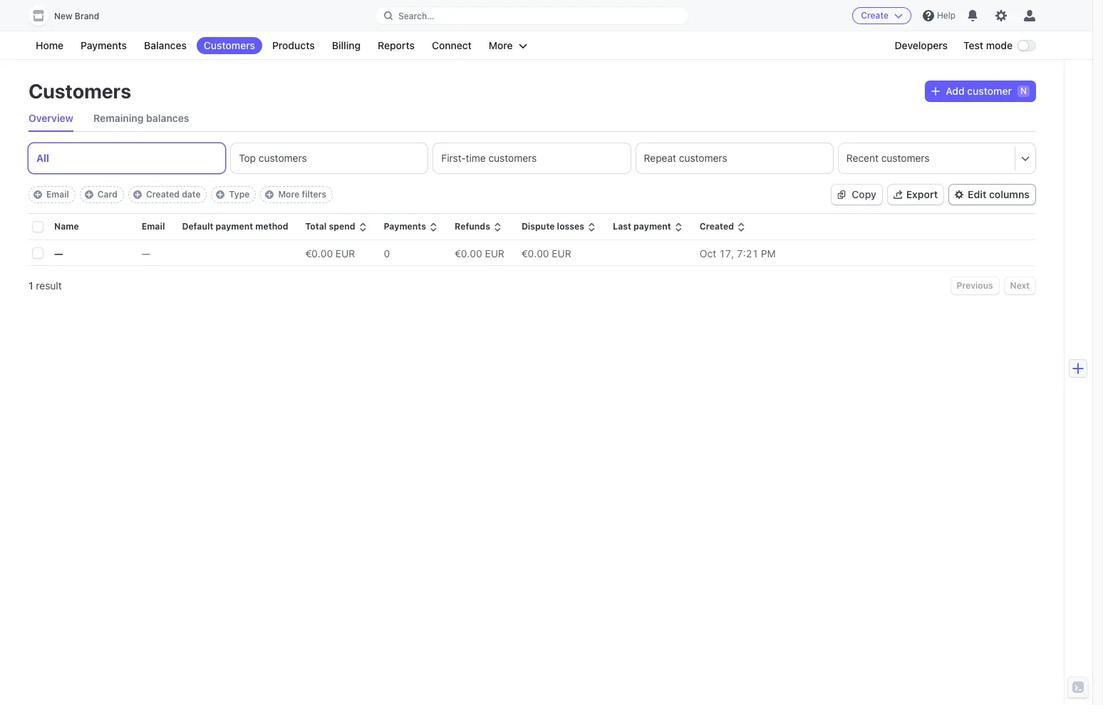 Task type: describe. For each thing, give the bounding box(es) containing it.
first-time customers
[[442, 152, 537, 164]]

reports link
[[371, 37, 422, 54]]

all
[[36, 152, 49, 164]]

more filters
[[278, 189, 327, 200]]

home link
[[29, 37, 71, 54]]

new brand
[[54, 11, 99, 21]]

total spend
[[305, 221, 355, 232]]

0 link
[[384, 241, 455, 265]]

next
[[1011, 280, 1030, 291]]

customer
[[968, 85, 1012, 97]]

2 eur from the left
[[485, 247, 505, 259]]

help
[[937, 10, 956, 21]]

new
[[54, 11, 72, 21]]

svg image
[[932, 87, 940, 96]]

new brand button
[[29, 6, 113, 26]]

created date
[[146, 189, 201, 200]]

top
[[239, 152, 256, 164]]

add email image
[[34, 190, 42, 199]]

result
[[36, 279, 62, 292]]

created for created date
[[146, 189, 180, 200]]

home
[[36, 39, 64, 51]]

test
[[964, 39, 984, 51]]

pm
[[761, 247, 776, 259]]

3 €0.00 eur link from the left
[[522, 241, 613, 265]]

test mode
[[964, 39, 1013, 51]]

1 vertical spatial customers
[[29, 79, 131, 103]]

toolbar containing email
[[29, 186, 333, 203]]

1 vertical spatial payments
[[384, 221, 426, 232]]

reports
[[378, 39, 415, 51]]

previous
[[957, 280, 993, 291]]

help button
[[917, 4, 962, 27]]

3 €0.00 eur from the left
[[522, 247, 572, 259]]

top customers link
[[231, 143, 428, 173]]

dispute losses
[[522, 221, 585, 232]]

1 result
[[29, 279, 62, 292]]

default payment method
[[182, 221, 288, 232]]

balances link
[[137, 37, 194, 54]]

oct 17, 7:21 pm
[[700, 247, 776, 259]]

add created date image
[[133, 190, 142, 199]]

Select All checkbox
[[33, 222, 43, 232]]

default
[[182, 221, 213, 232]]

balances
[[144, 39, 187, 51]]

losses
[[557, 221, 585, 232]]

customers for recent customers
[[882, 152, 930, 164]]

balances
[[146, 112, 189, 124]]

2 €0.00 eur from the left
[[455, 247, 505, 259]]

1 eur from the left
[[336, 247, 355, 259]]

all link
[[29, 143, 225, 173]]

repeat customers link
[[636, 143, 833, 173]]

name
[[54, 221, 79, 232]]

time
[[466, 152, 486, 164]]

mode
[[986, 39, 1013, 51]]

developers link
[[888, 37, 955, 54]]

overview
[[29, 112, 73, 124]]

billing link
[[325, 37, 368, 54]]

export button
[[888, 185, 944, 205]]

edit columns
[[968, 188, 1030, 200]]

create button
[[853, 7, 912, 24]]

payment for default
[[216, 221, 253, 232]]

recent
[[847, 152, 879, 164]]

1 €0.00 eur link from the left
[[305, 241, 384, 265]]

Search… search field
[[376, 7, 689, 25]]

recent customers link
[[839, 143, 1015, 173]]

svg image
[[838, 190, 847, 199]]

customers link
[[197, 37, 262, 54]]

more for more
[[489, 39, 513, 51]]

copy button
[[832, 185, 882, 205]]

first-time customers link
[[434, 143, 631, 173]]

date
[[182, 189, 201, 200]]

oct
[[700, 247, 717, 259]]



Task type: vqa. For each thing, say whether or not it's contained in the screenshot.
Remaining balances link
yes



Task type: locate. For each thing, give the bounding box(es) containing it.
2 horizontal spatial €0.00 eur
[[522, 247, 572, 259]]

remaining balances
[[93, 112, 189, 124]]

first-
[[442, 152, 466, 164]]

tab list up first-time customers link
[[29, 106, 1036, 132]]

card
[[98, 189, 118, 200]]

€0.00 down dispute
[[522, 247, 549, 259]]

0 horizontal spatial payment
[[216, 221, 253, 232]]

connect
[[432, 39, 472, 51]]

more inside button
[[489, 39, 513, 51]]

spend
[[329, 221, 355, 232]]

Select Item checkbox
[[33, 248, 43, 258]]

1 horizontal spatial €0.00
[[455, 247, 482, 259]]

2 — link from the left
[[142, 241, 182, 265]]

tab list containing overview
[[29, 106, 1036, 132]]

create
[[861, 10, 889, 21]]

— for 2nd — link from the left
[[142, 247, 150, 259]]

— for 1st — link from left
[[54, 247, 63, 259]]

€0.00 down total
[[305, 247, 333, 259]]

add card image
[[85, 190, 93, 199]]

2 tab list from the top
[[29, 143, 1036, 173]]

2 horizontal spatial €0.00
[[522, 247, 549, 259]]

1 horizontal spatial payment
[[634, 221, 671, 232]]

0 vertical spatial customers
[[204, 39, 255, 51]]

refunds
[[455, 221, 490, 232]]

remaining balances link
[[93, 106, 189, 131]]

more for more filters
[[278, 189, 300, 200]]

1 horizontal spatial email
[[142, 221, 165, 232]]

1 vertical spatial more
[[278, 189, 300, 200]]

payments down brand
[[81, 39, 127, 51]]

top customers
[[239, 152, 307, 164]]

0 vertical spatial email
[[46, 189, 69, 200]]

email
[[46, 189, 69, 200], [142, 221, 165, 232]]

customers
[[259, 152, 307, 164], [489, 152, 537, 164], [679, 152, 728, 164], [882, 152, 930, 164]]

3 €0.00 from the left
[[522, 247, 549, 259]]

1 vertical spatial email
[[142, 221, 165, 232]]

created
[[146, 189, 180, 200], [700, 221, 734, 232]]

customers inside repeat customers link
[[679, 152, 728, 164]]

0 horizontal spatial €0.00
[[305, 247, 333, 259]]

0 vertical spatial tab list
[[29, 106, 1036, 132]]

— link
[[54, 241, 96, 265], [142, 241, 182, 265]]

oct 17, 7:21 pm link
[[700, 241, 1036, 265]]

customers
[[204, 39, 255, 51], [29, 79, 131, 103]]

email inside toolbar
[[46, 189, 69, 200]]

1
[[29, 279, 33, 292]]

last payment
[[613, 221, 671, 232]]

customers right top at the left
[[259, 152, 307, 164]]

more button
[[482, 37, 534, 54]]

customers up overview
[[29, 79, 131, 103]]

add customer
[[946, 85, 1012, 97]]

0 vertical spatial more
[[489, 39, 513, 51]]

1 customers from the left
[[259, 152, 307, 164]]

2 customers from the left
[[489, 152, 537, 164]]

products link
[[265, 37, 322, 54]]

1 horizontal spatial customers
[[204, 39, 255, 51]]

€0.00 eur
[[305, 247, 355, 259], [455, 247, 505, 259], [522, 247, 572, 259]]

tab list
[[29, 106, 1036, 132], [29, 143, 1036, 173]]

€0.00
[[305, 247, 333, 259], [455, 247, 482, 259], [522, 247, 549, 259]]

0 horizontal spatial email
[[46, 189, 69, 200]]

copy
[[852, 188, 877, 200]]

— link down default
[[142, 241, 182, 265]]

1 payment from the left
[[216, 221, 253, 232]]

0 vertical spatial payments
[[81, 39, 127, 51]]

0
[[384, 247, 390, 259]]

7:21
[[737, 247, 759, 259]]

0 horizontal spatial more
[[278, 189, 300, 200]]

n
[[1021, 86, 1027, 96]]

products
[[272, 39, 315, 51]]

previous button
[[951, 277, 999, 294]]

edit columns button
[[950, 185, 1036, 205]]

17,
[[719, 247, 735, 259]]

payment for last
[[634, 221, 671, 232]]

4 customers from the left
[[882, 152, 930, 164]]

1 €0.00 eur from the left
[[305, 247, 355, 259]]

2 payment from the left
[[634, 221, 671, 232]]

2 €0.00 from the left
[[455, 247, 482, 259]]

add more filters image
[[265, 190, 274, 199]]

—
[[54, 247, 63, 259], [142, 247, 150, 259]]

brand
[[75, 11, 99, 21]]

— right the select item checkbox
[[54, 247, 63, 259]]

eur
[[336, 247, 355, 259], [485, 247, 505, 259], [552, 247, 572, 259]]

0 horizontal spatial payments
[[81, 39, 127, 51]]

— link down the name
[[54, 241, 96, 265]]

€0.00 eur link down refunds
[[455, 241, 522, 265]]

1 horizontal spatial more
[[489, 39, 513, 51]]

developers
[[895, 39, 948, 51]]

payment down type
[[216, 221, 253, 232]]

1 — link from the left
[[54, 241, 96, 265]]

0 horizontal spatial €0.00 eur
[[305, 247, 355, 259]]

— down add created date icon
[[142, 247, 150, 259]]

1 horizontal spatial created
[[700, 221, 734, 232]]

€0.00 down refunds
[[455, 247, 482, 259]]

2 horizontal spatial eur
[[552, 247, 572, 259]]

customers right the repeat
[[679, 152, 728, 164]]

1 vertical spatial tab list
[[29, 143, 1036, 173]]

eur down refunds
[[485, 247, 505, 259]]

payments up the 0 link
[[384, 221, 426, 232]]

€0.00 eur down refunds
[[455, 247, 505, 259]]

recent customers
[[847, 152, 930, 164]]

customers left products
[[204, 39, 255, 51]]

customers right time
[[489, 152, 537, 164]]

overview link
[[29, 106, 73, 131]]

0 horizontal spatial created
[[146, 189, 180, 200]]

customers inside recent customers link
[[882, 152, 930, 164]]

€0.00 eur down dispute losses
[[522, 247, 572, 259]]

export
[[907, 188, 938, 200]]

0 horizontal spatial eur
[[336, 247, 355, 259]]

more inside toolbar
[[278, 189, 300, 200]]

Search… text field
[[376, 7, 689, 25]]

€0.00 eur link down spend
[[305, 241, 384, 265]]

more
[[489, 39, 513, 51], [278, 189, 300, 200]]

type
[[229, 189, 250, 200]]

edit
[[968, 188, 987, 200]]

3 eur from the left
[[552, 247, 572, 259]]

payments
[[81, 39, 127, 51], [384, 221, 426, 232]]

email down add created date icon
[[142, 221, 165, 232]]

customers up export button
[[882, 152, 930, 164]]

3 customers from the left
[[679, 152, 728, 164]]

customers inside first-time customers link
[[489, 152, 537, 164]]

1 €0.00 from the left
[[305, 247, 333, 259]]

1 horizontal spatial — link
[[142, 241, 182, 265]]

customers for top customers
[[259, 152, 307, 164]]

add type image
[[216, 190, 225, 199]]

€0.00 eur down total spend
[[305, 247, 355, 259]]

created right add created date icon
[[146, 189, 180, 200]]

1 vertical spatial created
[[700, 221, 734, 232]]

dispute
[[522, 221, 555, 232]]

0 horizontal spatial —
[[54, 247, 63, 259]]

2 €0.00 eur link from the left
[[455, 241, 522, 265]]

0 vertical spatial created
[[146, 189, 180, 200]]

payment right "last"
[[634, 221, 671, 232]]

remaining
[[93, 112, 144, 124]]

customers for repeat customers
[[679, 152, 728, 164]]

€0.00 eur link down losses
[[522, 241, 613, 265]]

repeat customers
[[644, 152, 728, 164]]

toolbar
[[29, 186, 333, 203]]

tab list up dispute
[[29, 143, 1036, 173]]

more right add more filters image
[[278, 189, 300, 200]]

1 horizontal spatial payments
[[384, 221, 426, 232]]

email right add email icon
[[46, 189, 69, 200]]

billing
[[332, 39, 361, 51]]

0 horizontal spatial — link
[[54, 241, 96, 265]]

next button
[[1005, 277, 1036, 294]]

method
[[255, 221, 288, 232]]

1 horizontal spatial €0.00 eur
[[455, 247, 505, 259]]

search…
[[399, 10, 435, 21]]

repeat
[[644, 152, 677, 164]]

payments link
[[73, 37, 134, 54]]

open overflow menu image
[[1022, 154, 1030, 162]]

eur down dispute losses
[[552, 247, 572, 259]]

connect link
[[425, 37, 479, 54]]

eur down spend
[[336, 247, 355, 259]]

0 horizontal spatial customers
[[29, 79, 131, 103]]

more down search… search box
[[489, 39, 513, 51]]

€0.00 eur link
[[305, 241, 384, 265], [455, 241, 522, 265], [522, 241, 613, 265]]

2 — from the left
[[142, 247, 150, 259]]

customers inside top customers link
[[259, 152, 307, 164]]

created inside toolbar
[[146, 189, 180, 200]]

1 horizontal spatial —
[[142, 247, 150, 259]]

last
[[613, 221, 632, 232]]

total
[[305, 221, 327, 232]]

1 — from the left
[[54, 247, 63, 259]]

created up oct
[[700, 221, 734, 232]]

tab list containing all
[[29, 143, 1036, 173]]

filters
[[302, 189, 327, 200]]

payment
[[216, 221, 253, 232], [634, 221, 671, 232]]

1 tab list from the top
[[29, 106, 1036, 132]]

created for created
[[700, 221, 734, 232]]

columns
[[989, 188, 1030, 200]]

add
[[946, 85, 965, 97]]

1 horizontal spatial eur
[[485, 247, 505, 259]]



